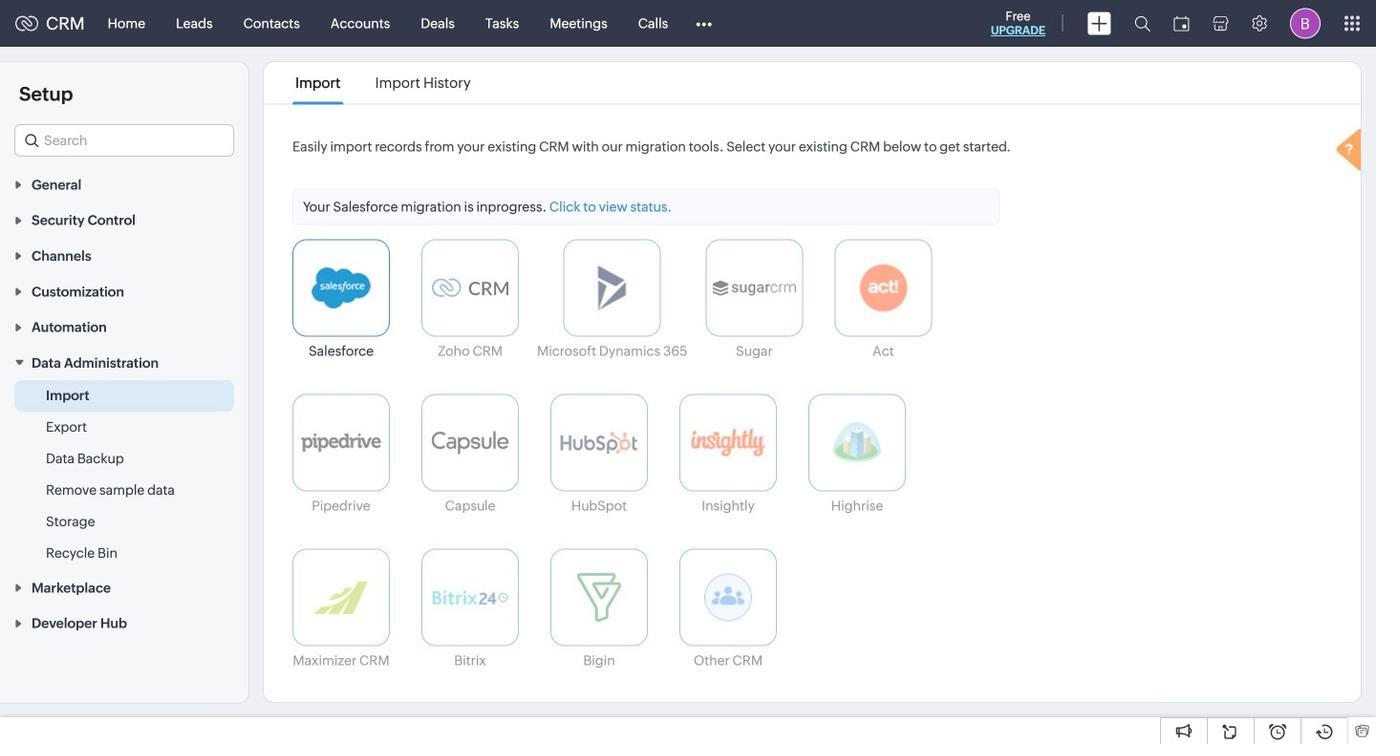 Task type: describe. For each thing, give the bounding box(es) containing it.
profile image
[[1291, 8, 1321, 39]]

calendar image
[[1174, 16, 1190, 31]]

Other Modules field
[[684, 8, 725, 39]]

logo image
[[15, 16, 38, 31]]

search element
[[1124, 0, 1163, 47]]



Task type: locate. For each thing, give the bounding box(es) containing it.
profile element
[[1279, 0, 1333, 46]]

region
[[0, 381, 249, 570]]

create menu element
[[1077, 0, 1124, 46]]

None field
[[14, 124, 234, 157]]

search image
[[1135, 15, 1151, 32]]

Search text field
[[15, 125, 233, 156]]

create menu image
[[1088, 12, 1112, 35]]

list
[[278, 62, 488, 104]]

help image
[[1333, 126, 1371, 178]]



Task type: vqa. For each thing, say whether or not it's contained in the screenshot.
the right 'Contact'
no



